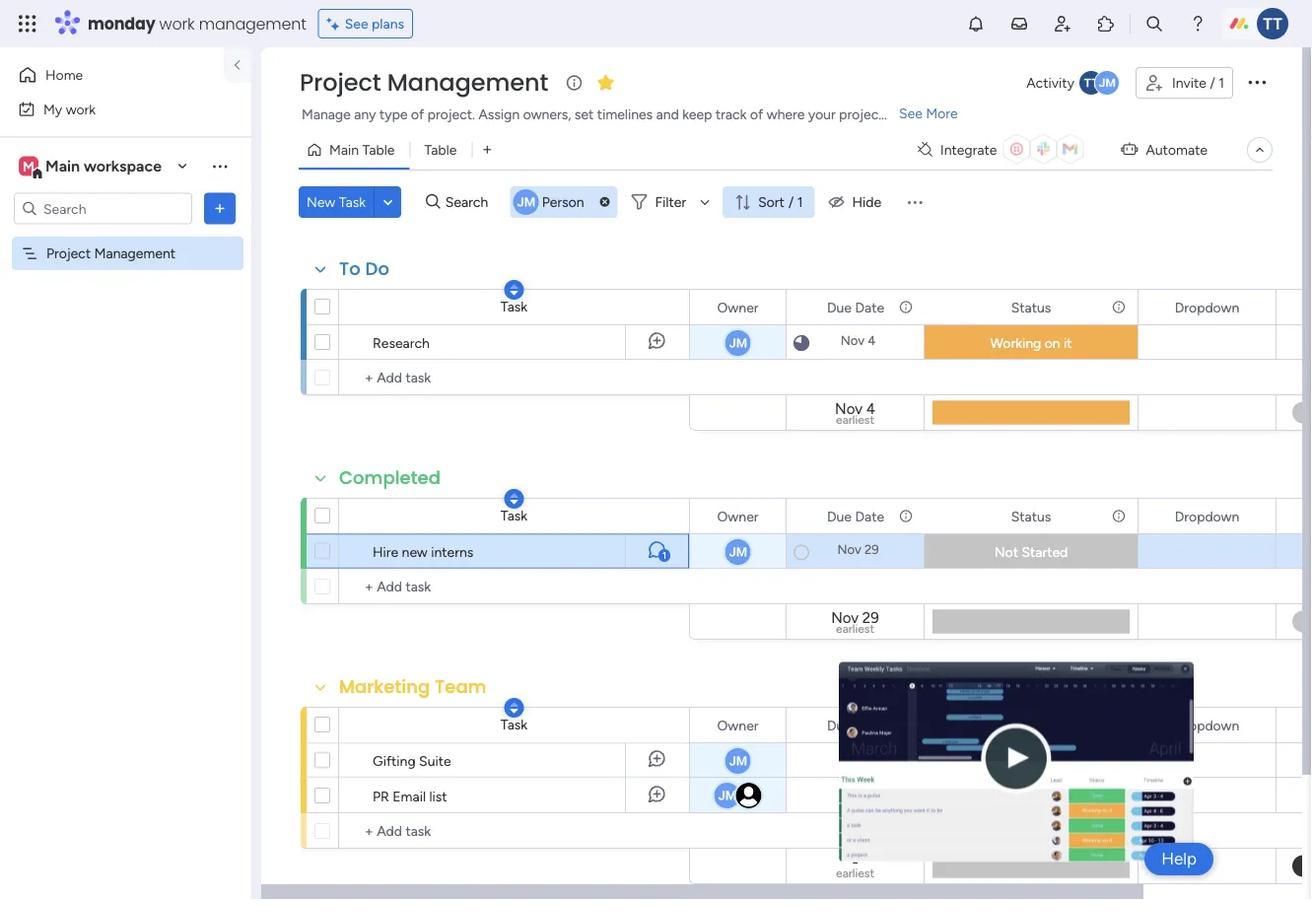 Task type: vqa. For each thing, say whether or not it's contained in the screenshot.
first of from the right
yes



Task type: describe. For each thing, give the bounding box(es) containing it.
nov for nov 29 earliest
[[831, 608, 859, 626]]

manage any type of project. assign owners, set timelines and keep track of where your project stands.
[[302, 106, 931, 123]]

management inside list box
[[94, 245, 176, 262]]

apps image
[[1096, 14, 1116, 34]]

see plans button
[[318, 9, 413, 38]]

status for second status field from the top
[[1011, 508, 1051, 524]]

working on it
[[990, 335, 1072, 351]]

nov 4 earliest
[[835, 399, 875, 427]]

2 owner from the top
[[717, 508, 759, 524]]

main workspace
[[45, 157, 162, 175]]

work for my
[[66, 101, 96, 117]]

show board description image
[[562, 73, 586, 93]]

new task button
[[299, 186, 374, 218]]

1 dropdown field from the top
[[1170, 296, 1244, 318]]

invite / 1 button
[[1136, 67, 1233, 99]]

work for monday
[[159, 12, 195, 35]]

4 for nov 4 earliest
[[866, 399, 875, 417]]

dropdown for completed
[[1175, 508, 1239, 524]]

sort / 1
[[758, 194, 803, 210]]

3 + add task text field from the top
[[349, 819, 680, 843]]

sort
[[758, 194, 785, 210]]

completed
[[339, 465, 441, 490]]

task for marketing team
[[501, 716, 528, 733]]

add view image
[[483, 143, 491, 157]]

nov 29
[[837, 542, 879, 557]]

table inside table 'button'
[[424, 141, 457, 158]]

hide button
[[821, 186, 893, 218]]

activity
[[1027, 74, 1074, 91]]

3 owner field from the top
[[712, 714, 764, 736]]

sort desc image for completed
[[510, 492, 518, 506]]

3 status field from the top
[[1006, 714, 1056, 736]]

sort desc image for to do
[[510, 283, 518, 297]]

hire new interns
[[373, 543, 473, 560]]

on
[[1045, 335, 1060, 351]]

keep
[[682, 106, 712, 123]]

3 not from the top
[[994, 787, 1018, 804]]

2 of from the left
[[750, 106, 763, 123]]

Completed field
[[334, 465, 446, 491]]

your
[[808, 106, 836, 123]]

1 for sort / 1
[[797, 194, 803, 210]]

+ add task text field for nov 29
[[349, 575, 680, 598]]

1 due from the top
[[827, 299, 852, 315]]

see more link
[[897, 104, 960, 123]]

29 for nov 29 earliest
[[862, 608, 879, 626]]

filter button
[[624, 186, 717, 218]]

project inside list box
[[46, 245, 91, 262]]

to
[[339, 256, 361, 281]]

stands.
[[887, 106, 931, 123]]

main for main workspace
[[45, 157, 80, 175]]

monday
[[88, 12, 155, 35]]

notifications image
[[966, 14, 986, 34]]

2 started from the top
[[1022, 753, 1068, 769]]

autopilot image
[[1121, 136, 1138, 161]]

help image
[[1188, 14, 1208, 34]]

1 started from the top
[[1022, 544, 1068, 560]]

working
[[990, 335, 1041, 351]]

help button
[[1145, 843, 1214, 875]]

dropdown field for completed
[[1170, 505, 1244, 527]]

To Do field
[[334, 256, 394, 282]]

1 vertical spatial options image
[[210, 199, 230, 218]]

see for see plans
[[345, 15, 368, 32]]

1 status field from the top
[[1006, 296, 1056, 318]]

it
[[1064, 335, 1072, 351]]

see more
[[899, 105, 958, 122]]

management
[[199, 12, 306, 35]]

+ add task text field for nov 4
[[349, 366, 680, 389]]

/ for invite
[[1210, 74, 1215, 91]]

dapulse integrations image
[[918, 142, 932, 157]]

1 due date field from the top
[[822, 296, 889, 318]]

new
[[402, 543, 428, 560]]

earliest for 29
[[836, 622, 874, 636]]

workspace selection element
[[19, 154, 165, 180]]

/ for sort
[[788, 194, 794, 210]]

workspace options image
[[210, 156, 230, 176]]

1 button
[[625, 533, 689, 569]]

list
[[429, 788, 447, 804]]

task for to do
[[501, 298, 528, 315]]

collapse board header image
[[1252, 142, 1268, 158]]

3 owner from the top
[[717, 717, 759, 733]]

home button
[[12, 59, 212, 91]]

inbox image
[[1009, 14, 1029, 34]]

suite
[[419, 752, 451, 769]]

angle down image
[[383, 195, 393, 209]]

2 date from the top
[[855, 508, 884, 524]]

see plans
[[345, 15, 404, 32]]

status for third status field from the bottom
[[1011, 299, 1051, 315]]

more
[[926, 105, 958, 122]]

timelines
[[597, 106, 653, 123]]

home
[[45, 67, 83, 83]]

1 inside button
[[662, 550, 667, 561]]

sort desc image
[[510, 701, 518, 715]]

29 for nov 29
[[864, 542, 879, 557]]

research
[[373, 334, 430, 351]]

person
[[542, 194, 584, 210]]

interns
[[431, 543, 473, 560]]

3 earliest from the top
[[836, 866, 874, 880]]

hide
[[852, 194, 881, 210]]

1 horizontal spatial project management
[[300, 66, 548, 99]]

workspace
[[84, 157, 162, 175]]

menu image
[[905, 192, 925, 212]]

3 due from the top
[[827, 717, 852, 733]]

nov 4
[[841, 333, 876, 348]]

Project Management field
[[295, 66, 553, 99]]

3 date from the top
[[855, 717, 884, 733]]

3 due date field from the top
[[822, 714, 889, 736]]

new
[[307, 194, 335, 210]]

help
[[1161, 849, 1197, 869]]

owners,
[[523, 106, 571, 123]]



Task type: locate. For each thing, give the bounding box(es) containing it.
any
[[354, 106, 376, 123]]

3 dropdown from the top
[[1175, 717, 1239, 733]]

set
[[575, 106, 594, 123]]

0 vertical spatial earliest
[[836, 413, 874, 427]]

invite members image
[[1053, 14, 1073, 34]]

0 vertical spatial due date field
[[822, 296, 889, 318]]

2 vertical spatial due date
[[827, 717, 884, 733]]

1 vertical spatial project management
[[46, 245, 176, 262]]

to do
[[339, 256, 389, 281]]

2 earliest from the top
[[836, 622, 874, 636]]

2 vertical spatial not
[[994, 787, 1018, 804]]

email
[[393, 788, 426, 804]]

started
[[1022, 544, 1068, 560], [1022, 753, 1068, 769], [1022, 787, 1068, 804]]

1 vertical spatial owner
[[717, 508, 759, 524]]

0 vertical spatial work
[[159, 12, 195, 35]]

2 + add task text field from the top
[[349, 575, 680, 598]]

1
[[1219, 74, 1224, 91], [797, 194, 803, 210], [662, 550, 667, 561]]

work
[[159, 12, 195, 35], [66, 101, 96, 117]]

2 vertical spatial not started
[[994, 787, 1068, 804]]

not started
[[994, 544, 1068, 560], [994, 753, 1068, 769], [994, 787, 1068, 804]]

2 due from the top
[[827, 508, 852, 524]]

/ right the sort
[[788, 194, 794, 210]]

main inside workspace selection element
[[45, 157, 80, 175]]

task
[[339, 194, 366, 210], [501, 298, 528, 315], [501, 507, 528, 524], [501, 716, 528, 733]]

person button
[[510, 186, 618, 218]]

3 not started from the top
[[994, 787, 1068, 804]]

2 due date field from the top
[[822, 505, 889, 527]]

of right "track"
[[750, 106, 763, 123]]

automate
[[1146, 141, 1208, 158]]

gifting suite
[[373, 752, 451, 769]]

Marketing Team field
[[334, 674, 492, 700]]

4 for nov 4
[[868, 333, 876, 348]]

0 vertical spatial status field
[[1006, 296, 1056, 318]]

0 vertical spatial 1
[[1219, 74, 1224, 91]]

0 vertical spatial 4
[[868, 333, 876, 348]]

my work
[[43, 101, 96, 117]]

2 status from the top
[[1011, 508, 1051, 524]]

2 vertical spatial owner field
[[712, 714, 764, 736]]

date
[[855, 299, 884, 315], [855, 508, 884, 524], [855, 717, 884, 733]]

1 dropdown from the top
[[1175, 299, 1239, 315]]

0 horizontal spatial management
[[94, 245, 176, 262]]

column information image
[[898, 299, 914, 315], [898, 508, 914, 524], [1111, 508, 1127, 524], [898, 717, 914, 733]]

1 vertical spatial owner field
[[712, 505, 764, 527]]

1 horizontal spatial work
[[159, 12, 195, 35]]

main inside button
[[329, 141, 359, 158]]

29 down nov 29
[[862, 608, 879, 626]]

main right workspace icon
[[45, 157, 80, 175]]

0 horizontal spatial work
[[66, 101, 96, 117]]

29 inside nov 29 earliest
[[862, 608, 879, 626]]

dropdown
[[1175, 299, 1239, 315], [1175, 508, 1239, 524], [1175, 717, 1239, 733]]

29 up nov 29 earliest
[[864, 542, 879, 557]]

main table button
[[299, 134, 410, 166]]

nov
[[841, 333, 865, 348], [835, 399, 863, 417], [837, 542, 861, 557], [831, 608, 859, 626]]

monday work management
[[88, 12, 306, 35]]

management up project.
[[387, 66, 548, 99]]

table inside main table button
[[362, 141, 395, 158]]

pr
[[373, 788, 389, 804]]

team
[[435, 674, 487, 699]]

1 horizontal spatial 1
[[797, 194, 803, 210]]

project management down search in workspace field
[[46, 245, 176, 262]]

my
[[43, 101, 62, 117]]

4
[[868, 333, 876, 348], [866, 399, 875, 417]]

v2 search image
[[426, 191, 440, 213]]

1 table from the left
[[362, 141, 395, 158]]

0 horizontal spatial main
[[45, 157, 80, 175]]

0 vertical spatial dropdown
[[1175, 299, 1239, 315]]

1 vertical spatial dropdown field
[[1170, 505, 1244, 527]]

task inside 'new task' button
[[339, 194, 366, 210]]

arrow down image
[[693, 190, 717, 214]]

0 vertical spatial see
[[345, 15, 368, 32]]

work right my
[[66, 101, 96, 117]]

dropdown for marketing team
[[1175, 717, 1239, 733]]

project up manage
[[300, 66, 381, 99]]

0 vertical spatial started
[[1022, 544, 1068, 560]]

terry turtle image
[[1257, 8, 1288, 39]]

sort desc image
[[510, 283, 518, 297], [510, 492, 518, 506]]

2 vertical spatial owner
[[717, 717, 759, 733]]

1 vertical spatial /
[[788, 194, 794, 210]]

2 table from the left
[[424, 141, 457, 158]]

2 vertical spatial status field
[[1006, 714, 1056, 736]]

2 vertical spatial dropdown field
[[1170, 714, 1244, 736]]

see left plans
[[345, 15, 368, 32]]

0 vertical spatial not
[[994, 544, 1018, 560]]

main
[[329, 141, 359, 158], [45, 157, 80, 175]]

0 horizontal spatial of
[[411, 106, 424, 123]]

nov 29 earliest
[[831, 608, 879, 636]]

status
[[1011, 299, 1051, 315], [1011, 508, 1051, 524], [1011, 717, 1051, 733]]

1 for invite / 1
[[1219, 74, 1224, 91]]

dropdown field for marketing team
[[1170, 714, 1244, 736]]

1 vertical spatial earliest
[[836, 622, 874, 636]]

project management list box
[[0, 233, 251, 536]]

2 not from the top
[[994, 753, 1018, 769]]

of
[[411, 106, 424, 123], [750, 106, 763, 123]]

-
[[852, 853, 858, 871]]

0 vertical spatial 29
[[864, 542, 879, 557]]

Search in workspace field
[[41, 197, 165, 220]]

/ right "invite" at the top of the page
[[1210, 74, 1215, 91]]

1 + add task text field from the top
[[349, 366, 680, 389]]

1 horizontal spatial see
[[899, 105, 923, 122]]

where
[[767, 106, 805, 123]]

1 horizontal spatial of
[[750, 106, 763, 123]]

1 date from the top
[[855, 299, 884, 315]]

1 vertical spatial management
[[94, 245, 176, 262]]

new task
[[307, 194, 366, 210]]

1 horizontal spatial table
[[424, 141, 457, 158]]

nov for nov 29
[[837, 542, 861, 557]]

1 status from the top
[[1011, 299, 1051, 315]]

work inside button
[[66, 101, 96, 117]]

project
[[300, 66, 381, 99], [46, 245, 91, 262]]

2 vertical spatial status
[[1011, 717, 1051, 733]]

management
[[387, 66, 548, 99], [94, 245, 176, 262]]

2 horizontal spatial 1
[[1219, 74, 1224, 91]]

project
[[839, 106, 884, 123]]

0 vertical spatial options image
[[1245, 70, 1269, 93]]

1 vertical spatial + add task text field
[[349, 575, 680, 598]]

earliest
[[836, 413, 874, 427], [836, 622, 874, 636], [836, 866, 874, 880]]

invite
[[1172, 74, 1206, 91]]

management down search in workspace field
[[94, 245, 176, 262]]

integrate
[[940, 141, 997, 158]]

0 vertical spatial not started
[[994, 544, 1068, 560]]

see
[[345, 15, 368, 32], [899, 105, 923, 122]]

4 inside nov 4 earliest
[[866, 399, 875, 417]]

earliest inside nov 29 earliest
[[836, 622, 874, 636]]

m
[[23, 158, 34, 174]]

0 horizontal spatial /
[[788, 194, 794, 210]]

1 inside button
[[1219, 74, 1224, 91]]

1 horizontal spatial main
[[329, 141, 359, 158]]

1 horizontal spatial /
[[1210, 74, 1215, 91]]

of right type
[[411, 106, 424, 123]]

Status field
[[1006, 296, 1056, 318], [1006, 505, 1056, 527], [1006, 714, 1056, 736]]

1 sort desc image from the top
[[510, 283, 518, 297]]

see inside button
[[345, 15, 368, 32]]

remove from favorites image
[[596, 72, 615, 92]]

3 started from the top
[[1022, 787, 1068, 804]]

0 horizontal spatial project
[[46, 245, 91, 262]]

Search field
[[440, 188, 500, 216]]

1 vertical spatial due
[[827, 508, 852, 524]]

gifting
[[373, 752, 416, 769]]

2 vertical spatial due
[[827, 717, 852, 733]]

pr email list
[[373, 788, 447, 804]]

nov down nov 29
[[831, 608, 859, 626]]

type
[[379, 106, 408, 123]]

0 horizontal spatial 1
[[662, 550, 667, 561]]

Dropdown field
[[1170, 296, 1244, 318], [1170, 505, 1244, 527], [1170, 714, 1244, 736]]

1 vertical spatial work
[[66, 101, 96, 117]]

/
[[1210, 74, 1215, 91], [788, 194, 794, 210]]

project.
[[428, 106, 475, 123]]

0 vertical spatial owner
[[717, 299, 759, 315]]

29
[[864, 542, 879, 557], [862, 608, 879, 626]]

earliest inside nov 4 earliest
[[836, 413, 874, 427]]

nov for nov 4 earliest
[[835, 399, 863, 417]]

0 vertical spatial management
[[387, 66, 548, 99]]

2 dropdown from the top
[[1175, 508, 1239, 524]]

1 vertical spatial dropdown
[[1175, 508, 1239, 524]]

nov up nov 29 earliest
[[837, 542, 861, 557]]

see left the more on the top of page
[[899, 105, 923, 122]]

assign
[[479, 106, 520, 123]]

project down search in workspace field
[[46, 245, 91, 262]]

status for third status field from the top
[[1011, 717, 1051, 733]]

1 vertical spatial 1
[[797, 194, 803, 210]]

Due Date field
[[822, 296, 889, 318], [822, 505, 889, 527], [822, 714, 889, 736]]

1 not started from the top
[[994, 544, 1068, 560]]

0 horizontal spatial see
[[345, 15, 368, 32]]

options image right invite / 1
[[1245, 70, 1269, 93]]

owner
[[717, 299, 759, 315], [717, 508, 759, 524], [717, 717, 759, 733]]

2 due date from the top
[[827, 508, 884, 524]]

plans
[[372, 15, 404, 32]]

1 not from the top
[[994, 544, 1018, 560]]

0 vertical spatial dropdown field
[[1170, 296, 1244, 318]]

earliest for 4
[[836, 413, 874, 427]]

- earliest
[[836, 853, 874, 880]]

1 due date from the top
[[827, 299, 884, 315]]

dapulse x slim image
[[1164, 676, 1178, 695]]

select product image
[[18, 14, 37, 34]]

1 vertical spatial status field
[[1006, 505, 1056, 527]]

+ Add task text field
[[349, 366, 680, 389], [349, 575, 680, 598], [349, 819, 680, 843]]

option
[[0, 236, 251, 240]]

2 not started from the top
[[994, 753, 1068, 769]]

0 vertical spatial + add task text field
[[349, 366, 680, 389]]

2 status field from the top
[[1006, 505, 1056, 527]]

and
[[656, 106, 679, 123]]

hire
[[373, 543, 398, 560]]

1 owner field from the top
[[712, 296, 764, 318]]

search everything image
[[1145, 14, 1164, 34]]

table down project.
[[424, 141, 457, 158]]

2 vertical spatial + add task text field
[[349, 819, 680, 843]]

1 vertical spatial not started
[[994, 753, 1068, 769]]

0 vertical spatial sort desc image
[[510, 283, 518, 297]]

0 vertical spatial owner field
[[712, 296, 764, 318]]

1 vertical spatial started
[[1022, 753, 1068, 769]]

workspace image
[[19, 155, 38, 177]]

activity button
[[1019, 67, 1128, 99]]

2 vertical spatial due date field
[[822, 714, 889, 736]]

2 sort desc image from the top
[[510, 492, 518, 506]]

2 vertical spatial dropdown
[[1175, 717, 1239, 733]]

2 vertical spatial date
[[855, 717, 884, 733]]

1 earliest from the top
[[836, 413, 874, 427]]

1 vertical spatial not
[[994, 753, 1018, 769]]

0 vertical spatial due date
[[827, 299, 884, 315]]

options image
[[1245, 70, 1269, 93], [210, 199, 230, 218]]

1 vertical spatial due date
[[827, 508, 884, 524]]

1 vertical spatial due date field
[[822, 505, 889, 527]]

project management
[[300, 66, 548, 99], [46, 245, 176, 262]]

1 horizontal spatial management
[[387, 66, 548, 99]]

nov inside nov 29 earliest
[[831, 608, 859, 626]]

main for main table
[[329, 141, 359, 158]]

my work button
[[12, 93, 212, 125]]

1 horizontal spatial project
[[300, 66, 381, 99]]

1 vertical spatial status
[[1011, 508, 1051, 524]]

Owner field
[[712, 296, 764, 318], [712, 505, 764, 527], [712, 714, 764, 736]]

invite / 1
[[1172, 74, 1224, 91]]

2 vertical spatial earliest
[[836, 866, 874, 880]]

see for see more
[[899, 105, 923, 122]]

work right monday
[[159, 12, 195, 35]]

options image down workspace options image on the left top of page
[[210, 199, 230, 218]]

jeremy miller image
[[510, 186, 542, 218]]

0 vertical spatial /
[[1210, 74, 1215, 91]]

1 vertical spatial date
[[855, 508, 884, 524]]

column information image
[[1111, 299, 1127, 315]]

table
[[362, 141, 395, 158], [424, 141, 457, 158]]

2 dropdown field from the top
[[1170, 505, 1244, 527]]

project management up project.
[[300, 66, 548, 99]]

1 vertical spatial sort desc image
[[510, 492, 518, 506]]

project management inside list box
[[46, 245, 176, 262]]

dapulse close image
[[600, 197, 610, 208]]

0 horizontal spatial options image
[[210, 199, 230, 218]]

table down the any
[[362, 141, 395, 158]]

4 down "nov 4"
[[866, 399, 875, 417]]

nov for nov 4
[[841, 333, 865, 348]]

main table
[[329, 141, 395, 158]]

nov down "nov 4"
[[835, 399, 863, 417]]

marketing
[[339, 674, 430, 699]]

1 vertical spatial 29
[[862, 608, 879, 626]]

1 of from the left
[[411, 106, 424, 123]]

1 horizontal spatial options image
[[1245, 70, 1269, 93]]

do
[[365, 256, 389, 281]]

nov inside nov 4 earliest
[[835, 399, 863, 417]]

3 dropdown field from the top
[[1170, 714, 1244, 736]]

1 owner from the top
[[717, 299, 759, 315]]

/ inside button
[[1210, 74, 1215, 91]]

2 owner field from the top
[[712, 505, 764, 527]]

0 vertical spatial status
[[1011, 299, 1051, 315]]

due
[[827, 299, 852, 315], [827, 508, 852, 524], [827, 717, 852, 733]]

1 vertical spatial 4
[[866, 399, 875, 417]]

3 due date from the top
[[827, 717, 884, 733]]

table button
[[410, 134, 472, 166]]

3 status from the top
[[1011, 717, 1051, 733]]

2 vertical spatial started
[[1022, 787, 1068, 804]]

0 horizontal spatial project management
[[46, 245, 176, 262]]

0 vertical spatial date
[[855, 299, 884, 315]]

0 vertical spatial due
[[827, 299, 852, 315]]

due date
[[827, 299, 884, 315], [827, 508, 884, 524], [827, 717, 884, 733]]

marketing team
[[339, 674, 487, 699]]

0 vertical spatial project
[[300, 66, 381, 99]]

1 vertical spatial project
[[46, 245, 91, 262]]

0 horizontal spatial table
[[362, 141, 395, 158]]

nov up nov 4 earliest at the right
[[841, 333, 865, 348]]

task for completed
[[501, 507, 528, 524]]

0 vertical spatial project management
[[300, 66, 548, 99]]

main down manage
[[329, 141, 359, 158]]

4 up nov 4 earliest at the right
[[868, 333, 876, 348]]

filter
[[655, 194, 686, 210]]

track
[[716, 106, 747, 123]]

manage
[[302, 106, 351, 123]]

2 vertical spatial 1
[[662, 550, 667, 561]]

not
[[994, 544, 1018, 560], [994, 753, 1018, 769], [994, 787, 1018, 804]]

1 vertical spatial see
[[899, 105, 923, 122]]



